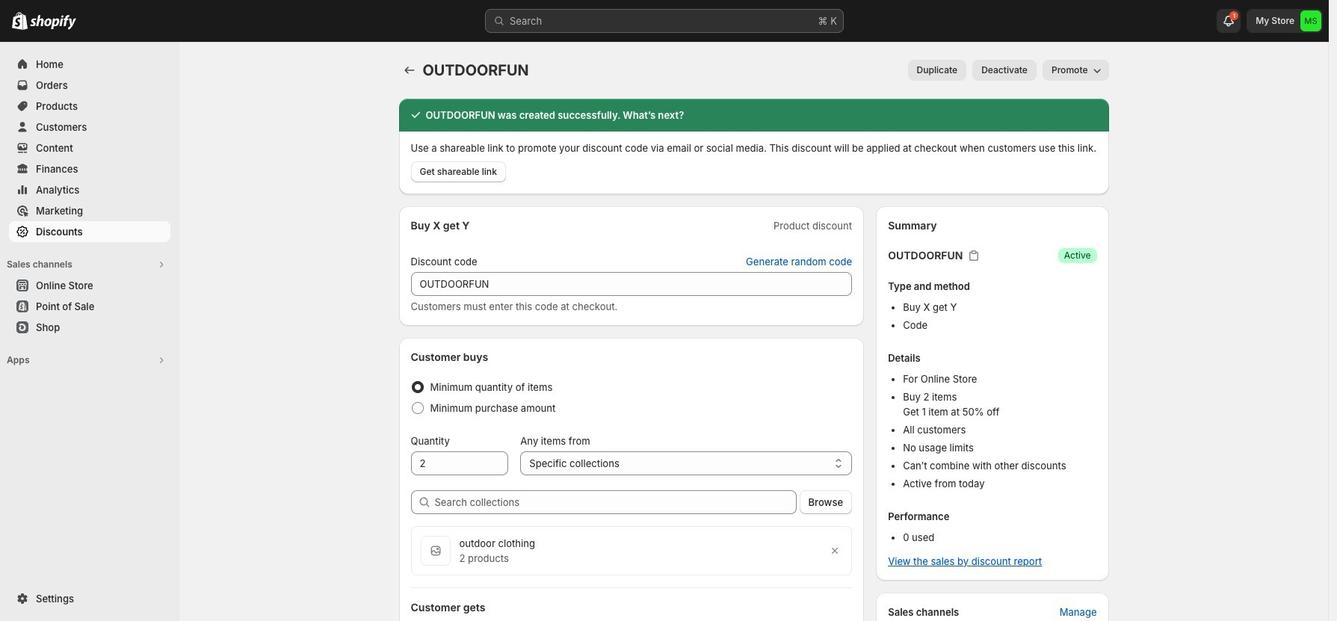 Task type: vqa. For each thing, say whether or not it's contained in the screenshot.
Search collections text field
yes



Task type: describe. For each thing, give the bounding box(es) containing it.
shopify image
[[30, 15, 76, 30]]

Search collections text field
[[435, 490, 797, 514]]



Task type: locate. For each thing, give the bounding box(es) containing it.
None text field
[[411, 272, 852, 296], [411, 452, 509, 476], [411, 272, 852, 296], [411, 452, 509, 476]]

shopify image
[[12, 12, 28, 30]]

my store image
[[1301, 10, 1322, 31]]



